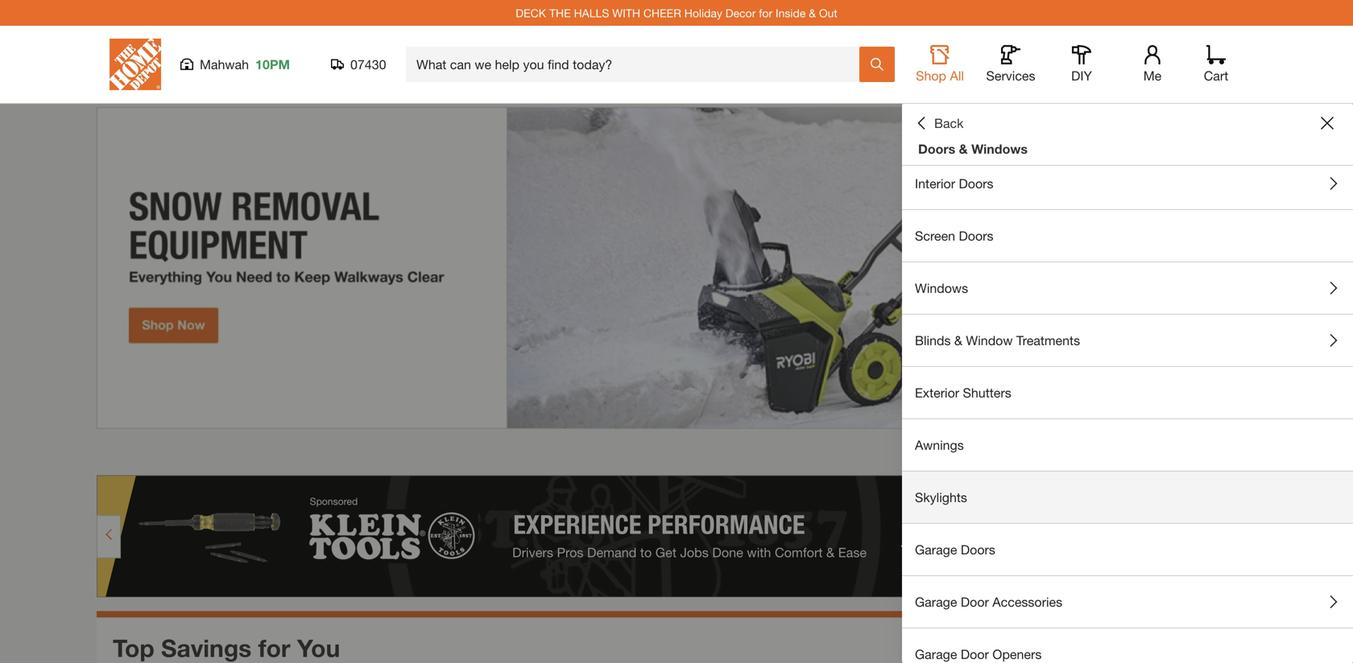 Task type: vqa. For each thing, say whether or not it's contained in the screenshot.
Awnings
yes



Task type: describe. For each thing, give the bounding box(es) containing it.
garage door accessories
[[915, 595, 1063, 610]]

shutters
[[963, 385, 1011, 401]]

& for blinds
[[954, 333, 963, 348]]

blinds & window treatments button
[[902, 315, 1353, 366]]

door for accessories
[[961, 595, 989, 610]]

skylights
[[915, 490, 967, 505]]

services
[[986, 68, 1035, 83]]

inside
[[776, 6, 806, 20]]

with
[[612, 6, 640, 20]]

0 horizontal spatial for
[[258, 634, 290, 663]]

cheer
[[644, 6, 681, 20]]

top
[[113, 634, 154, 663]]

awnings link
[[902, 420, 1353, 471]]

garage doors link
[[902, 524, 1353, 576]]

1 horizontal spatial windows
[[971, 141, 1028, 157]]

windows button
[[902, 263, 1353, 314]]

screen doors link
[[902, 210, 1353, 262]]

garage for garage door accessories
[[915, 595, 957, 610]]

windows inside the windows button
[[915, 281, 968, 296]]

deck the halls with cheer holiday decor for inside & out
[[516, 6, 838, 20]]

0 vertical spatial for
[[759, 6, 773, 20]]

exterior shutters
[[915, 385, 1011, 401]]

07430
[[350, 57, 386, 72]]

all
[[950, 68, 964, 83]]

savings
[[161, 634, 252, 663]]

holiday
[[684, 6, 722, 20]]

doors for garage doors
[[961, 542, 995, 558]]

halls
[[574, 6, 609, 20]]

blinds
[[915, 333, 951, 348]]

blinds & window treatments
[[915, 333, 1080, 348]]

doors for screen doors
[[959, 228, 994, 244]]

cart link
[[1199, 45, 1234, 84]]

garage door openers
[[915, 647, 1042, 663]]

doors down patio
[[918, 141, 955, 157]]

deck
[[516, 6, 546, 20]]

services button
[[985, 45, 1037, 84]]

07430 button
[[331, 56, 387, 72]]

me button
[[1127, 45, 1178, 84]]

skylights link
[[902, 472, 1353, 524]]

garage doors
[[915, 542, 995, 558]]

accessories
[[993, 595, 1063, 610]]



Task type: locate. For each thing, give the bounding box(es) containing it.
back
[[934, 116, 964, 131]]

1 garage from the top
[[915, 542, 957, 558]]

2 garage from the top
[[915, 595, 957, 610]]

door left openers
[[961, 647, 989, 663]]

0 vertical spatial windows
[[971, 141, 1028, 157]]

garage door accessories button
[[902, 577, 1353, 628]]

out
[[819, 6, 838, 20]]

diy
[[1071, 68, 1092, 83]]

What can we help you find today? search field
[[416, 48, 859, 81]]

screen
[[915, 228, 955, 244]]

the
[[549, 6, 571, 20]]

&
[[809, 6, 816, 20], [959, 141, 968, 157], [954, 333, 963, 348]]

door inside button
[[961, 595, 989, 610]]

windows down 'patio doors'
[[971, 141, 1028, 157]]

10pm
[[255, 57, 290, 72]]

awnings
[[915, 438, 964, 453]]

garage for garage doors
[[915, 542, 957, 558]]

doors for interior doors
[[959, 176, 994, 191]]

3 garage from the top
[[915, 647, 957, 663]]

1 vertical spatial door
[[961, 647, 989, 663]]

feedback link image
[[1331, 272, 1353, 359]]

for left inside
[[759, 6, 773, 20]]

garage door openers link
[[902, 629, 1353, 664]]

shop all
[[916, 68, 964, 83]]

0 vertical spatial &
[[809, 6, 816, 20]]

deck the halls with cheer holiday decor for inside & out link
[[516, 6, 838, 20]]

doors
[[948, 124, 983, 139], [918, 141, 955, 157], [959, 176, 994, 191], [959, 228, 994, 244], [961, 542, 995, 558]]

window
[[966, 333, 1013, 348]]

for left you
[[258, 634, 290, 663]]

back button
[[915, 115, 964, 131]]

garage down garage doors
[[915, 595, 957, 610]]

windows down screen
[[915, 281, 968, 296]]

doors down doors & windows
[[959, 176, 994, 191]]

screen doors
[[915, 228, 994, 244]]

& right blinds
[[954, 333, 963, 348]]

garage inside button
[[915, 595, 957, 610]]

doors up garage door accessories
[[961, 542, 995, 558]]

you
[[297, 634, 340, 663]]

1 horizontal spatial for
[[759, 6, 773, 20]]

garage
[[915, 542, 957, 558], [915, 595, 957, 610], [915, 647, 957, 663]]

mahwah 10pm
[[200, 57, 290, 72]]

garage down garage door accessories
[[915, 647, 957, 663]]

doors up doors & windows
[[948, 124, 983, 139]]

doors for patio doors
[[948, 124, 983, 139]]

interior
[[915, 176, 955, 191]]

& down 'patio doors'
[[959, 141, 968, 157]]

1 vertical spatial &
[[959, 141, 968, 157]]

me
[[1144, 68, 1162, 83]]

interior doors
[[915, 176, 994, 191]]

doors inside button
[[959, 176, 994, 191]]

shop
[[916, 68, 946, 83]]

shop all button
[[914, 45, 966, 84]]

& for doors
[[959, 141, 968, 157]]

garage down skylights
[[915, 542, 957, 558]]

diy button
[[1056, 45, 1108, 84]]

door up garage door openers
[[961, 595, 989, 610]]

door
[[961, 595, 989, 610], [961, 647, 989, 663]]

drawer close image
[[1321, 117, 1334, 130]]

for
[[759, 6, 773, 20], [258, 634, 290, 663]]

0 vertical spatial door
[[961, 595, 989, 610]]

mahwah
[[200, 57, 249, 72]]

1 vertical spatial windows
[[915, 281, 968, 296]]

the home depot logo image
[[110, 39, 161, 90]]

treatments
[[1016, 333, 1080, 348]]

doors & windows
[[918, 141, 1028, 157]]

cart
[[1204, 68, 1229, 83]]

0 vertical spatial garage
[[915, 542, 957, 558]]

0 horizontal spatial windows
[[915, 281, 968, 296]]

1 door from the top
[[961, 595, 989, 610]]

exterior shutters link
[[902, 367, 1353, 419]]

doors right screen
[[959, 228, 994, 244]]

1 vertical spatial garage
[[915, 595, 957, 610]]

& inside button
[[954, 333, 963, 348]]

exterior
[[915, 385, 959, 401]]

decor
[[726, 6, 756, 20]]

patio
[[915, 124, 945, 139]]

garage for garage door openers
[[915, 647, 957, 663]]

interior doors button
[[902, 158, 1353, 209]]

2 vertical spatial &
[[954, 333, 963, 348]]

top savings for you
[[113, 634, 340, 663]]

2 vertical spatial garage
[[915, 647, 957, 663]]

windows
[[971, 141, 1028, 157], [915, 281, 968, 296]]

& left out
[[809, 6, 816, 20]]

door for openers
[[961, 647, 989, 663]]

image for snow removal equipment everything you need to keep walkways clear image
[[97, 107, 1257, 429]]

patio doors link
[[902, 106, 1353, 157]]

patio doors
[[915, 124, 983, 139]]

2 door from the top
[[961, 647, 989, 663]]

openers
[[993, 647, 1042, 663]]

1 vertical spatial for
[[258, 634, 290, 663]]



